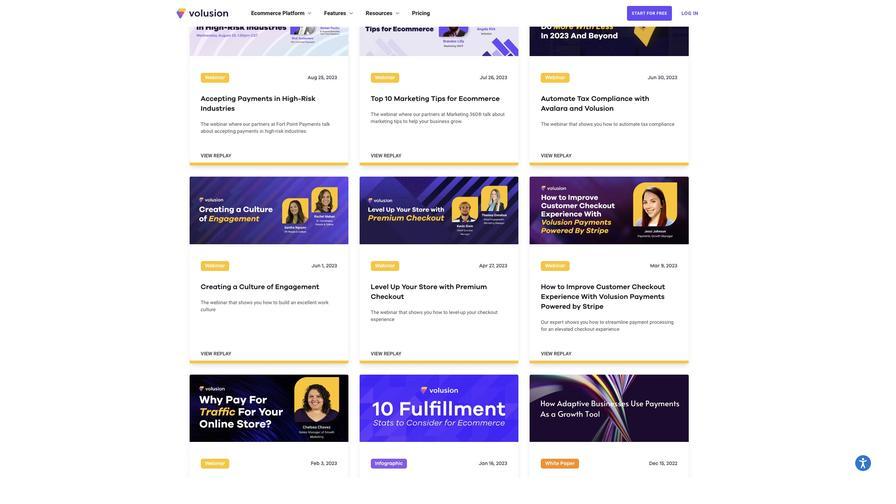 Task type: locate. For each thing, give the bounding box(es) containing it.
in inside "accepting payments in high-risk industries"
[[274, 95, 280, 102]]

our
[[413, 111, 420, 117], [243, 121, 250, 127]]

2023 right 30,
[[666, 75, 677, 80]]

25,
[[318, 75, 325, 80]]

apr 27, 2023
[[479, 263, 507, 268]]

webinar inside the webinar that shows you how to level-up your checkout experience
[[380, 309, 397, 315]]

2023 right 27,
[[496, 263, 507, 268]]

0 vertical spatial checkout
[[478, 309, 498, 315]]

partners up high-
[[251, 121, 270, 127]]

grow.
[[451, 118, 463, 124]]

1 horizontal spatial payments
[[299, 121, 321, 127]]

with up tax
[[634, 95, 649, 102]]

0 horizontal spatial payments
[[238, 95, 272, 102]]

the up marketing
[[371, 111, 379, 117]]

webinar for creating a culture of engagement
[[210, 300, 227, 305]]

the webinar that shows you how to build an excellent work culture
[[201, 300, 329, 312]]

1 vertical spatial in
[[260, 128, 264, 134]]

shows for culture
[[238, 300, 253, 305]]

0 vertical spatial payments
[[238, 95, 272, 102]]

marketing
[[394, 95, 429, 102], [447, 111, 468, 117]]

how left automate
[[603, 121, 612, 127]]

culture
[[201, 307, 216, 312]]

0 horizontal spatial for
[[447, 95, 457, 102]]

the down level
[[371, 309, 379, 315]]

1 horizontal spatial checkout
[[574, 326, 594, 332]]

webinar for how
[[545, 263, 565, 268]]

top 10 marketing tips for ecommerce
[[371, 95, 500, 102]]

our inside the webinar where our partners at marketing 360® talk about marketing tips to help your business grow.
[[413, 111, 420, 117]]

risk
[[276, 128, 283, 134]]

to left level-
[[443, 309, 448, 315]]

payments inside the webinar where our partners at fort point payments talk about accepting payments in high-risk industries.
[[299, 121, 321, 127]]

white
[[545, 461, 559, 466]]

checkout right up
[[478, 309, 498, 315]]

1 vertical spatial that
[[229, 300, 237, 305]]

how left level-
[[433, 309, 442, 315]]

2022
[[666, 461, 677, 466]]

with right store
[[439, 283, 454, 290]]

volusion down customer
[[599, 293, 628, 300]]

log in
[[682, 11, 698, 16]]

replay for creating a culture of engagement
[[214, 351, 231, 356]]

1 horizontal spatial marketing
[[447, 111, 468, 117]]

to left build
[[273, 300, 278, 305]]

1 horizontal spatial your
[[467, 309, 476, 315]]

partners up the business
[[422, 111, 440, 117]]

payments up the webinar where our partners at fort point payments talk about accepting payments in high-risk industries.
[[238, 95, 272, 102]]

1 vertical spatial experience
[[596, 326, 619, 332]]

checkout right the elevated
[[574, 326, 594, 332]]

2 horizontal spatial payments
[[630, 293, 665, 300]]

that inside the webinar that shows you how to level-up your checkout experience
[[399, 309, 407, 315]]

1 horizontal spatial that
[[399, 309, 407, 315]]

1 horizontal spatial experience
[[596, 326, 619, 332]]

27,
[[489, 263, 495, 268]]

2023 for creating a culture of engagement
[[326, 263, 337, 268]]

webinar inside the webinar where our partners at marketing 360® talk about marketing tips to help your business grow.
[[380, 111, 397, 117]]

webinar for automate tax compliance with avalara and volusion
[[550, 121, 568, 127]]

0 horizontal spatial that
[[229, 300, 237, 305]]

features
[[324, 10, 346, 16]]

how
[[603, 121, 612, 127], [263, 300, 272, 305], [433, 309, 442, 315], [589, 319, 598, 325]]

tax
[[577, 95, 589, 102]]

2 vertical spatial that
[[399, 309, 407, 315]]

how adaptive businesses use payments as a growth tool image
[[530, 375, 689, 442]]

talk inside the webinar where our partners at marketing 360® talk about marketing tips to help your business grow.
[[483, 111, 491, 117]]

payments up payment
[[630, 293, 665, 300]]

view replay button for how to improve customer checkout experience with volusion payments powered by stripe
[[541, 350, 572, 357]]

partners inside the webinar where our partners at marketing 360® talk about marketing tips to help your business grow.
[[422, 111, 440, 117]]

experience
[[541, 293, 579, 300]]

shows up the elevated
[[565, 319, 579, 325]]

you down by
[[580, 319, 588, 325]]

checkout inside the our expert shows you how to streamline payment processing for an elevated checkout experience
[[574, 326, 594, 332]]

our for 10
[[413, 111, 420, 117]]

view for automate tax compliance with avalara and volusion
[[541, 153, 553, 158]]

culture
[[239, 283, 265, 290]]

payments for how
[[630, 293, 665, 300]]

about right 360®
[[492, 111, 505, 117]]

the webinar that shows you how to level-up your checkout experience
[[371, 309, 498, 322]]

at inside the webinar where our partners at fort point payments talk about accepting payments in high-risk industries.
[[271, 121, 275, 127]]

partners inside the webinar where our partners at fort point payments talk about accepting payments in high-risk industries.
[[251, 121, 270, 127]]

1,
[[322, 263, 325, 268]]

payments up industries.
[[299, 121, 321, 127]]

aug 25, 2023
[[308, 75, 337, 80]]

to
[[403, 118, 408, 124], [613, 121, 618, 127], [557, 283, 565, 290], [273, 300, 278, 305], [443, 309, 448, 315], [600, 319, 604, 325]]

how for your
[[433, 309, 442, 315]]

view replay for automate tax compliance with avalara and volusion
[[541, 153, 572, 158]]

your
[[419, 118, 429, 124], [467, 309, 476, 315]]

2023 right 25,
[[326, 75, 337, 80]]

how inside the our expert shows you how to streamline payment processing for an elevated checkout experience
[[589, 319, 598, 325]]

an right build
[[291, 300, 296, 305]]

how down "stripe"
[[589, 319, 598, 325]]

log
[[682, 11, 692, 16]]

2023 for accepting payments in high-risk industries
[[326, 75, 337, 80]]

that down the a in the bottom of the page
[[229, 300, 237, 305]]

webinar
[[205, 75, 225, 80], [375, 75, 395, 80], [545, 75, 565, 80], [205, 263, 225, 268], [375, 263, 395, 268], [545, 263, 565, 268], [205, 461, 225, 466]]

the
[[371, 111, 379, 117], [201, 121, 209, 127], [541, 121, 549, 127], [201, 300, 209, 305], [371, 309, 379, 315]]

at up high-
[[271, 121, 275, 127]]

ecommerce left platform
[[251, 10, 281, 16]]

high-
[[282, 95, 301, 102]]

ecommerce up 360®
[[459, 95, 500, 102]]

our expert shows you how to streamline payment processing for an elevated checkout experience
[[541, 319, 674, 332]]

talk right 360®
[[483, 111, 491, 117]]

where for 10
[[399, 111, 412, 117]]

your right up
[[467, 309, 476, 315]]

0 vertical spatial volusion
[[585, 105, 614, 112]]

0 horizontal spatial where
[[229, 121, 242, 127]]

0 horizontal spatial experience
[[371, 316, 394, 322]]

that down and
[[569, 121, 577, 127]]

0 vertical spatial our
[[413, 111, 420, 117]]

elevated
[[555, 326, 573, 332]]

1 vertical spatial for
[[541, 326, 547, 332]]

you inside the webinar that shows you how to level-up your checkout experience
[[424, 309, 432, 315]]

1 vertical spatial payments
[[299, 121, 321, 127]]

1 horizontal spatial partners
[[422, 111, 440, 117]]

stripe
[[583, 303, 604, 310]]

view replay button for level up your store with premium checkout
[[371, 350, 401, 357]]

jan 16, 2023
[[479, 461, 507, 466]]

0 vertical spatial for
[[447, 95, 457, 102]]

0 vertical spatial your
[[419, 118, 429, 124]]

view replay button for automate tax compliance with avalara and volusion
[[541, 152, 572, 159]]

accepting payments in high-risk industries
[[201, 95, 316, 112]]

30,
[[658, 75, 665, 80]]

0 horizontal spatial talk
[[322, 121, 330, 127]]

the inside the webinar that shows you how to build an excellent work culture
[[201, 300, 209, 305]]

improve
[[566, 283, 594, 290]]

10 fulfillment stats to consider for ecommerce image
[[360, 375, 518, 442]]

replay for top 10 marketing tips for ecommerce
[[384, 153, 401, 158]]

0 horizontal spatial our
[[243, 121, 250, 127]]

0 vertical spatial at
[[441, 111, 445, 117]]

shows down culture
[[238, 300, 253, 305]]

0 horizontal spatial about
[[201, 128, 213, 134]]

1 vertical spatial partners
[[251, 121, 270, 127]]

at for high-
[[271, 121, 275, 127]]

an down expert
[[548, 326, 554, 332]]

jun left 30,
[[648, 75, 657, 80]]

that
[[569, 121, 577, 127], [229, 300, 237, 305], [399, 309, 407, 315]]

excellent
[[297, 300, 317, 305]]

shows down level up your store with premium checkout
[[408, 309, 423, 315]]

our up help
[[413, 111, 420, 117]]

1 vertical spatial with
[[439, 283, 454, 290]]

you for compliance
[[594, 121, 602, 127]]

2 horizontal spatial that
[[569, 121, 577, 127]]

experience
[[371, 316, 394, 322], [596, 326, 619, 332]]

experience down level
[[371, 316, 394, 322]]

1 vertical spatial checkout
[[574, 326, 594, 332]]

1 horizontal spatial jun
[[648, 75, 657, 80]]

1 vertical spatial marketing
[[447, 111, 468, 117]]

an
[[291, 300, 296, 305], [548, 326, 554, 332]]

for down our
[[541, 326, 547, 332]]

2023 right 9,
[[666, 263, 677, 268]]

1 vertical spatial at
[[271, 121, 275, 127]]

payments
[[238, 95, 272, 102], [299, 121, 321, 127], [630, 293, 665, 300]]

0 horizontal spatial in
[[260, 128, 264, 134]]

1 horizontal spatial talk
[[483, 111, 491, 117]]

streamline
[[605, 319, 628, 325]]

that for up
[[399, 309, 407, 315]]

accepting
[[201, 95, 236, 102]]

level up your store with premium checkout image
[[360, 177, 518, 244]]

checkout down mar
[[632, 283, 665, 290]]

you down automate tax compliance with avalara and volusion
[[594, 121, 602, 127]]

0 horizontal spatial an
[[291, 300, 296, 305]]

volusion inside automate tax compliance with avalara and volusion
[[585, 105, 614, 112]]

accepting payments in high-risk industries image
[[189, 0, 348, 56]]

that down your
[[399, 309, 407, 315]]

why pay for traffic for your online store image
[[189, 375, 348, 442]]

0 vertical spatial marketing
[[394, 95, 429, 102]]

our up payments
[[243, 121, 250, 127]]

checkout inside the webinar that shows you how to level-up your checkout experience
[[478, 309, 498, 315]]

your inside the webinar where our partners at marketing 360® talk about marketing tips to help your business grow.
[[419, 118, 429, 124]]

payments for the
[[299, 121, 321, 127]]

at for tips
[[441, 111, 445, 117]]

how inside the webinar that shows you how to level-up your checkout experience
[[433, 309, 442, 315]]

you for culture
[[254, 300, 262, 305]]

2023
[[326, 75, 337, 80], [496, 75, 507, 80], [666, 75, 677, 80], [326, 263, 337, 268], [496, 263, 507, 268], [666, 263, 677, 268], [326, 461, 337, 466], [496, 461, 507, 466]]

0 horizontal spatial checkout
[[478, 309, 498, 315]]

0 vertical spatial in
[[274, 95, 280, 102]]

1 vertical spatial an
[[548, 326, 554, 332]]

you
[[594, 121, 602, 127], [254, 300, 262, 305], [424, 309, 432, 315], [580, 319, 588, 325]]

an inside the webinar that shows you how to build an excellent work culture
[[291, 300, 296, 305]]

ecommerce
[[251, 10, 281, 16], [459, 95, 500, 102]]

of
[[267, 283, 273, 290]]

the down industries
[[201, 121, 209, 127]]

at inside the webinar where our partners at marketing 360® talk about marketing tips to help your business grow.
[[441, 111, 445, 117]]

about
[[492, 111, 505, 117], [201, 128, 213, 134]]

view for creating a culture of engagement
[[201, 351, 212, 356]]

to right tips
[[403, 118, 408, 124]]

that inside the webinar that shows you how to build an excellent work culture
[[229, 300, 237, 305]]

experience inside the our expert shows you how to streamline payment processing for an elevated checkout experience
[[596, 326, 619, 332]]

1 vertical spatial our
[[243, 121, 250, 127]]

webinar for top
[[375, 75, 395, 80]]

to up experience
[[557, 283, 565, 290]]

to inside the webinar that shows you how to level-up your checkout experience
[[443, 309, 448, 315]]

with inside automate tax compliance with avalara and volusion
[[634, 95, 649, 102]]

you for your
[[424, 309, 432, 315]]

1 horizontal spatial for
[[541, 326, 547, 332]]

partners
[[422, 111, 440, 117], [251, 121, 270, 127]]

where inside the webinar where our partners at marketing 360® talk about marketing tips to help your business grow.
[[399, 111, 412, 117]]

experience down streamline
[[596, 326, 619, 332]]

2 vertical spatial payments
[[630, 293, 665, 300]]

360®
[[470, 111, 482, 117]]

partners for marketing
[[422, 111, 440, 117]]

1 horizontal spatial our
[[413, 111, 420, 117]]

marketing
[[371, 118, 393, 124]]

1 horizontal spatial ecommerce
[[459, 95, 500, 102]]

talk inside the webinar where our partners at fort point payments talk about accepting payments in high-risk industries.
[[322, 121, 330, 127]]

1 horizontal spatial in
[[274, 95, 280, 102]]

where up tips
[[399, 111, 412, 117]]

0 vertical spatial that
[[569, 121, 577, 127]]

0 vertical spatial where
[[399, 111, 412, 117]]

0 vertical spatial talk
[[483, 111, 491, 117]]

1 horizontal spatial where
[[399, 111, 412, 117]]

1 horizontal spatial about
[[492, 111, 505, 117]]

0 horizontal spatial ecommerce
[[251, 10, 281, 16]]

jun for creating a culture of engagement
[[312, 263, 321, 268]]

the inside the webinar that shows you how to level-up your checkout experience
[[371, 309, 379, 315]]

for
[[447, 95, 457, 102], [541, 326, 547, 332]]

payment
[[629, 319, 648, 325]]

volusion
[[585, 105, 614, 112], [599, 293, 628, 300]]

shows inside the webinar that shows you how to level-up your checkout experience
[[408, 309, 423, 315]]

talk right point
[[322, 121, 330, 127]]

payments inside how to improve customer checkout experience with volusion payments powered by stripe
[[630, 293, 665, 300]]

paper
[[560, 461, 575, 466]]

the up culture
[[201, 300, 209, 305]]

0 vertical spatial with
[[634, 95, 649, 102]]

1 vertical spatial about
[[201, 128, 213, 134]]

how
[[541, 283, 556, 290]]

webinar down avalara
[[550, 121, 568, 127]]

0 horizontal spatial with
[[439, 283, 454, 290]]

to inside how to improve customer checkout experience with volusion payments powered by stripe
[[557, 283, 565, 290]]

jun
[[648, 75, 657, 80], [312, 263, 321, 268]]

0 vertical spatial jun
[[648, 75, 657, 80]]

shows inside the webinar that shows you how to build an excellent work culture
[[238, 300, 253, 305]]

how to improve customer checkout experience with volusion payments powered by stripe
[[541, 283, 665, 310]]

mar 9, 2023
[[650, 263, 677, 268]]

webinar up marketing
[[380, 111, 397, 117]]

creating a culture of engagement image
[[189, 177, 348, 244]]

1 horizontal spatial with
[[634, 95, 649, 102]]

your right help
[[419, 118, 429, 124]]

marketing up help
[[394, 95, 429, 102]]

log in link
[[677, 6, 703, 21]]

the down avalara
[[541, 121, 549, 127]]

2023 right 26,
[[496, 75, 507, 80]]

0 horizontal spatial jun
[[312, 263, 321, 268]]

shows down and
[[579, 121, 593, 127]]

engagement
[[275, 283, 319, 290]]

replay for how to improve customer checkout experience with volusion payments powered by stripe
[[554, 351, 572, 356]]

jun left 1,
[[312, 263, 321, 268]]

0 vertical spatial about
[[492, 111, 505, 117]]

0 vertical spatial partners
[[422, 111, 440, 117]]

0 vertical spatial checkout
[[632, 283, 665, 290]]

marketing inside the webinar where our partners at marketing 360® talk about marketing tips to help your business grow.
[[447, 111, 468, 117]]

how down of
[[263, 300, 272, 305]]

resources button
[[366, 9, 401, 18]]

0 horizontal spatial partners
[[251, 121, 270, 127]]

view replay button for accepting payments in high-risk industries
[[201, 152, 231, 159]]

where up accepting
[[229, 121, 242, 127]]

0 horizontal spatial your
[[419, 118, 429, 124]]

about inside the webinar where our partners at fort point payments talk about accepting payments in high-risk industries.
[[201, 128, 213, 134]]

webinar inside the webinar where our partners at fort point payments talk about accepting payments in high-risk industries.
[[210, 121, 227, 127]]

you inside the webinar that shows you how to build an excellent work culture
[[254, 300, 262, 305]]

top 10 marketing tips for ecommerce image
[[360, 0, 518, 56]]

about left accepting
[[201, 128, 213, 134]]

26,
[[488, 75, 495, 80]]

start for free
[[632, 11, 667, 16]]

0 vertical spatial experience
[[371, 316, 394, 322]]

you down level up your store with premium checkout
[[424, 309, 432, 315]]

view replay
[[201, 153, 231, 158], [371, 153, 401, 158], [541, 153, 572, 158], [201, 351, 231, 356], [371, 351, 401, 356], [541, 351, 572, 356]]

payments inside "accepting payments in high-risk industries"
[[238, 95, 272, 102]]

1 vertical spatial checkout
[[371, 293, 404, 300]]

webinar inside the webinar that shows you how to build an excellent work culture
[[210, 300, 227, 305]]

replay for accepting payments in high-risk industries
[[214, 153, 231, 158]]

webinar for top 10 marketing tips for ecommerce
[[380, 111, 397, 117]]

creating
[[201, 283, 231, 290]]

webinar up accepting
[[210, 121, 227, 127]]

1 horizontal spatial checkout
[[632, 283, 665, 290]]

view replay button for creating a culture of engagement
[[201, 350, 231, 357]]

0 vertical spatial an
[[291, 300, 296, 305]]

1 vertical spatial where
[[229, 121, 242, 127]]

how inside the webinar that shows you how to build an excellent work culture
[[263, 300, 272, 305]]

mar
[[650, 263, 660, 268]]

webinar down the 'up' at the left bottom
[[380, 309, 397, 315]]

talk
[[483, 111, 491, 117], [322, 121, 330, 127]]

at up the business
[[441, 111, 445, 117]]

1 vertical spatial jun
[[312, 263, 321, 268]]

webinar for creating
[[205, 263, 225, 268]]

1 vertical spatial your
[[467, 309, 476, 315]]

the inside the webinar where our partners at fort point payments talk about accepting payments in high-risk industries.
[[201, 121, 209, 127]]

webinar up culture
[[210, 300, 227, 305]]

1 vertical spatial talk
[[322, 121, 330, 127]]

volusion down compliance
[[585, 105, 614, 112]]

to inside the webinar that shows you how to build an excellent work culture
[[273, 300, 278, 305]]

that for tax
[[569, 121, 577, 127]]

the inside the webinar where our partners at marketing 360® talk about marketing tips to help your business grow.
[[371, 111, 379, 117]]

with inside level up your store with premium checkout
[[439, 283, 454, 290]]

to inside the our expert shows you how to streamline payment processing for an elevated checkout experience
[[600, 319, 604, 325]]

0 vertical spatial ecommerce
[[251, 10, 281, 16]]

shows for compliance
[[579, 121, 593, 127]]

0 horizontal spatial checkout
[[371, 293, 404, 300]]

to left streamline
[[600, 319, 604, 325]]

checkout
[[478, 309, 498, 315], [574, 326, 594, 332]]

for right tips
[[447, 95, 457, 102]]

0 horizontal spatial at
[[271, 121, 275, 127]]

checkout down level
[[371, 293, 404, 300]]

level
[[371, 283, 389, 290]]

replay for automate tax compliance with avalara and volusion
[[554, 153, 572, 158]]

1 horizontal spatial an
[[548, 326, 554, 332]]

marketing up grow.
[[447, 111, 468, 117]]

tips
[[394, 118, 402, 124]]

our inside the webinar where our partners at fort point payments talk about accepting payments in high-risk industries.
[[243, 121, 250, 127]]

1 horizontal spatial at
[[441, 111, 445, 117]]

1 vertical spatial volusion
[[599, 293, 628, 300]]

1 vertical spatial ecommerce
[[459, 95, 500, 102]]

2023 right 1,
[[326, 263, 337, 268]]

you down creating a culture of engagement
[[254, 300, 262, 305]]

an inside the our expert shows you how to streamline payment processing for an elevated checkout experience
[[548, 326, 554, 332]]

where inside the webinar where our partners at fort point payments talk about accepting payments in high-risk industries.
[[229, 121, 242, 127]]



Task type: vqa. For each thing, say whether or not it's contained in the screenshot.


Task type: describe. For each thing, give the bounding box(es) containing it.
feb
[[311, 461, 320, 466]]

in inside the webinar where our partners at fort point payments talk about accepting payments in high-risk industries.
[[260, 128, 264, 134]]

about inside the webinar where our partners at marketing 360® talk about marketing tips to help your business grow.
[[492, 111, 505, 117]]

by
[[572, 303, 581, 310]]

up
[[460, 309, 466, 315]]

jun for automate tax compliance with avalara and volusion
[[648, 75, 657, 80]]

white paper
[[545, 461, 575, 466]]

ecommerce inside dropdown button
[[251, 10, 281, 16]]

you inside the our expert shows you how to streamline payment processing for an elevated checkout experience
[[580, 319, 588, 325]]

risk
[[301, 95, 316, 102]]

automate
[[619, 121, 640, 127]]

level-
[[449, 309, 460, 315]]

compliance
[[591, 95, 633, 102]]

view replay for accepting payments in high-risk industries
[[201, 153, 231, 158]]

view replay button for top 10 marketing tips for ecommerce
[[371, 152, 401, 159]]

view for top 10 marketing tips for ecommerce
[[371, 153, 382, 158]]

partners for in
[[251, 121, 270, 127]]

experience inside the webinar that shows you how to level-up your checkout experience
[[371, 316, 394, 322]]

level up your store with premium checkout
[[371, 283, 487, 300]]

replay for level up your store with premium checkout
[[384, 351, 401, 356]]

2023 right 3,
[[326, 461, 337, 466]]

start
[[632, 11, 646, 16]]

how to improve customer checkout experience with volusion payments powered by stripe image
[[530, 177, 689, 244]]

the for top 10 marketing tips for ecommerce
[[371, 111, 379, 117]]

automate tax compliance with avalara and volusion image
[[530, 0, 689, 56]]

2023 right 16,
[[496, 461, 507, 466]]

the for level up your store with premium checkout
[[371, 309, 379, 315]]

payments
[[237, 128, 258, 134]]

customer
[[596, 283, 630, 290]]

the for creating a culture of engagement
[[201, 300, 209, 305]]

webinar for level
[[375, 263, 395, 268]]

store
[[419, 283, 437, 290]]

open accessibe: accessibility options, statement and help image
[[859, 458, 867, 468]]

shows inside the our expert shows you how to streamline payment processing for an elevated checkout experience
[[565, 319, 579, 325]]

shows for your
[[408, 309, 423, 315]]

2023 for automate tax compliance with avalara and volusion
[[666, 75, 677, 80]]

expert
[[550, 319, 564, 325]]

10
[[385, 95, 392, 102]]

for
[[647, 11, 655, 16]]

dec 15, 2022
[[649, 461, 677, 466]]

your
[[402, 283, 417, 290]]

automate tax compliance with avalara and volusion
[[541, 95, 649, 112]]

free
[[657, 11, 667, 16]]

apr
[[479, 263, 488, 268]]

jul
[[480, 75, 487, 80]]

high-
[[265, 128, 276, 134]]

with
[[581, 293, 597, 300]]

webinar for accepting payments in high-risk industries
[[210, 121, 227, 127]]

feb 3, 2023
[[311, 461, 337, 466]]

view replay for how to improve customer checkout experience with volusion payments powered by stripe
[[541, 351, 572, 356]]

ecommerce platform
[[251, 10, 305, 16]]

build
[[279, 300, 289, 305]]

platform
[[282, 10, 305, 16]]

jul 26, 2023
[[480, 75, 507, 80]]

the webinar where our partners at marketing 360® talk about marketing tips to help your business grow.
[[371, 111, 505, 124]]

up
[[390, 283, 400, 290]]

processing
[[650, 319, 674, 325]]

0 horizontal spatial marketing
[[394, 95, 429, 102]]

to left automate
[[613, 121, 618, 127]]

ecommerce platform button
[[251, 9, 313, 18]]

business
[[430, 118, 449, 124]]

3,
[[321, 461, 325, 466]]

industries
[[201, 105, 235, 112]]

the webinar that shows you how to automate tax compliance
[[541, 121, 674, 127]]

view replay for creating a culture of engagement
[[201, 351, 231, 356]]

view for level up your store with premium checkout
[[371, 351, 382, 356]]

2023 for level up your store with premium checkout
[[496, 263, 507, 268]]

16,
[[489, 461, 495, 466]]

the for automate tax compliance with avalara and volusion
[[541, 121, 549, 127]]

creating a culture of engagement
[[201, 283, 319, 290]]

the webinar where our partners at fort point payments talk about accepting payments in high-risk industries.
[[201, 121, 330, 134]]

our
[[541, 319, 549, 325]]

premium
[[456, 283, 487, 290]]

powered
[[541, 303, 571, 310]]

view replay for level up your store with premium checkout
[[371, 351, 401, 356]]

that for a
[[229, 300, 237, 305]]

industries.
[[285, 128, 307, 134]]

jun 1, 2023
[[312, 263, 337, 268]]

view replay for top 10 marketing tips for ecommerce
[[371, 153, 401, 158]]

to inside the webinar where our partners at marketing 360® talk about marketing tips to help your business grow.
[[403, 118, 408, 124]]

pricing link
[[412, 9, 430, 18]]

tips
[[431, 95, 445, 102]]

the for accepting payments in high-risk industries
[[201, 121, 209, 127]]

your inside the webinar that shows you how to level-up your checkout experience
[[467, 309, 476, 315]]

how for compliance
[[603, 121, 612, 127]]

how for culture
[[263, 300, 272, 305]]

top
[[371, 95, 383, 102]]

infographic
[[375, 461, 403, 466]]

webinar for automate
[[545, 75, 565, 80]]

accepting
[[214, 128, 236, 134]]

9,
[[661, 263, 665, 268]]

compliance
[[649, 121, 674, 127]]

avalara
[[541, 105, 568, 112]]

dec
[[649, 461, 658, 466]]

help
[[409, 118, 418, 124]]

webinar for accepting
[[205, 75, 225, 80]]

volusion inside how to improve customer checkout experience with volusion payments powered by stripe
[[599, 293, 628, 300]]

fort
[[276, 121, 285, 127]]

jan
[[479, 461, 488, 466]]

15,
[[659, 461, 665, 466]]

2023 for how to improve customer checkout experience with volusion payments powered by stripe
[[666, 263, 677, 268]]

tax
[[641, 121, 648, 127]]

checkout inside level up your store with premium checkout
[[371, 293, 404, 300]]

checkout inside how to improve customer checkout experience with volusion payments powered by stripe
[[632, 283, 665, 290]]

for inside the our expert shows you how to streamline payment processing for an elevated checkout experience
[[541, 326, 547, 332]]

view for how to improve customer checkout experience with volusion payments powered by stripe
[[541, 351, 553, 356]]

point
[[286, 121, 298, 127]]

2023 for top 10 marketing tips for ecommerce
[[496, 75, 507, 80]]

our for payments
[[243, 121, 250, 127]]

automate
[[541, 95, 575, 102]]

where for payments
[[229, 121, 242, 127]]

pricing
[[412, 10, 430, 16]]

webinar for level up your store with premium checkout
[[380, 309, 397, 315]]

work
[[318, 300, 329, 305]]

view for accepting payments in high-risk industries
[[201, 153, 212, 158]]

start for free link
[[627, 6, 672, 21]]



